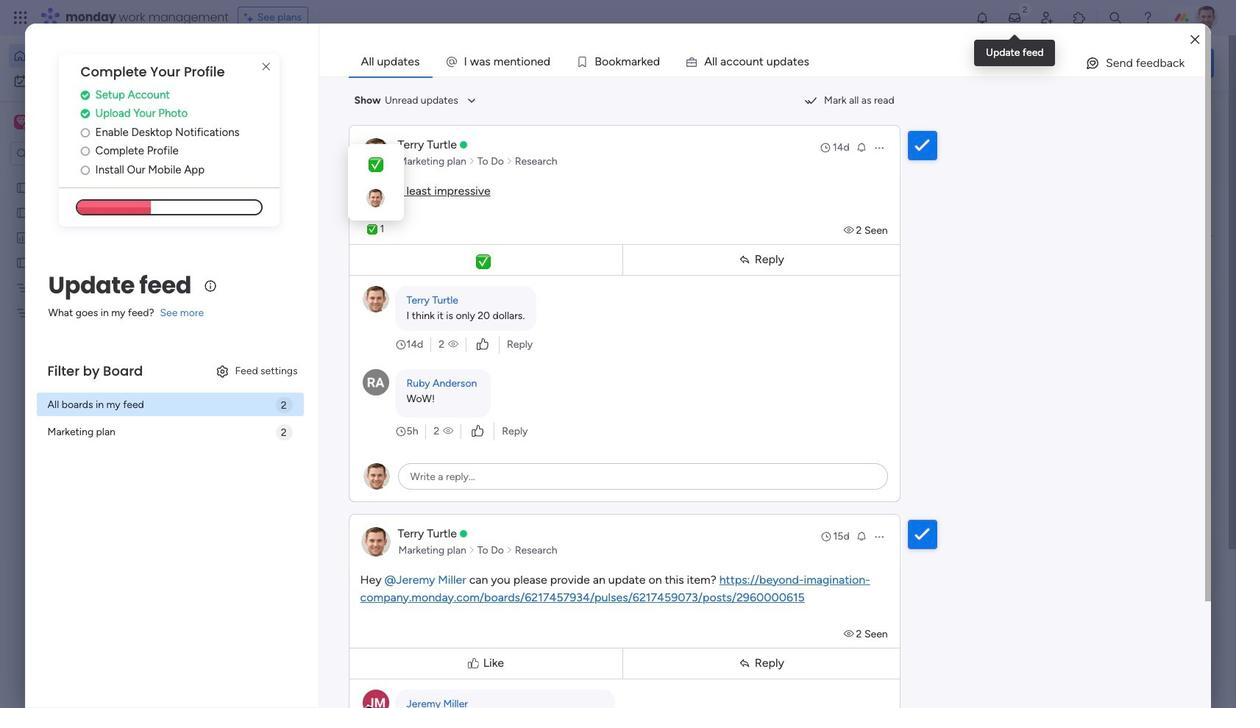 Task type: describe. For each thing, give the bounding box(es) containing it.
help center element
[[994, 607, 1215, 666]]

check circle image
[[81, 90, 90, 101]]

2 image
[[1019, 1, 1032, 17]]

2 vertical spatial v2 seen image
[[844, 628, 857, 641]]

2 circle o image from the top
[[81, 165, 90, 176]]

1 vertical spatial option
[[9, 69, 179, 93]]

v2 like image
[[472, 424, 484, 440]]

close recently visited image
[[227, 120, 245, 138]]

add to favorites image
[[437, 449, 451, 464]]

remove from favorites image
[[437, 269, 451, 284]]

notifications image
[[975, 10, 990, 25]]

dapulse x slim image
[[257, 58, 275, 76]]

public dashboard image
[[727, 269, 744, 285]]

1 vertical spatial slider arrow image
[[469, 544, 475, 558]]

invite members image
[[1040, 10, 1055, 25]]

component image
[[487, 292, 500, 305]]

v2 like image
[[477, 337, 489, 353]]

v2 seen image
[[443, 424, 454, 439]]

contact sales element
[[994, 678, 1215, 709]]

quick search results list box
[[227, 138, 959, 513]]

v2 bolt switch image
[[1121, 55, 1129, 71]]

give feedback image
[[1086, 56, 1101, 71]]

check circle image
[[81, 108, 90, 119]]

see plans image
[[244, 10, 257, 26]]

workspace selection element
[[14, 113, 123, 133]]

terry turtle image
[[1196, 6, 1219, 29]]



Task type: vqa. For each thing, say whether or not it's contained in the screenshot.
DEAL NAME 5 dialog
no



Task type: locate. For each thing, give the bounding box(es) containing it.
1 workspace image from the left
[[14, 114, 29, 130]]

option
[[9, 44, 179, 68], [9, 69, 179, 93], [0, 174, 188, 177]]

add to favorites image
[[677, 269, 692, 284]]

option up check circle icon
[[9, 44, 179, 68]]

0 vertical spatial slider arrow image
[[469, 154, 475, 169]]

dapulse x slim image
[[1193, 107, 1210, 124]]

2 workspace image from the left
[[16, 114, 26, 130]]

1 vertical spatial circle o image
[[81, 165, 90, 176]]

circle o image
[[81, 146, 90, 157]]

circle o image
[[81, 127, 90, 138], [81, 165, 90, 176]]

search everything image
[[1109, 10, 1123, 25]]

2 vertical spatial option
[[0, 174, 188, 177]]

0 vertical spatial circle o image
[[81, 127, 90, 138]]

0 vertical spatial option
[[9, 44, 179, 68]]

option down circle o image
[[0, 174, 188, 177]]

Search in workspace field
[[31, 145, 123, 162]]

option up check circle image
[[9, 69, 179, 93]]

reminder image
[[856, 141, 868, 153]]

1 circle o image from the top
[[81, 127, 90, 138]]

getting started element
[[994, 537, 1215, 595]]

update feed image
[[1008, 10, 1023, 25]]

v2 seen image
[[844, 224, 857, 237], [448, 338, 459, 352], [844, 628, 857, 641]]

slider arrow image
[[506, 154, 513, 169], [469, 544, 475, 558]]

options image
[[874, 142, 885, 153]]

tab
[[349, 47, 433, 77]]

0 horizontal spatial slider arrow image
[[469, 544, 475, 558]]

1 horizontal spatial slider arrow image
[[506, 154, 513, 169]]

circle o image down "search in workspace" field
[[81, 165, 90, 176]]

circle o image down check circle image
[[81, 127, 90, 138]]

0 vertical spatial slider arrow image
[[506, 154, 513, 169]]

public dashboard image
[[15, 230, 29, 244]]

monday marketplace image
[[1073, 10, 1087, 25]]

0 vertical spatial v2 seen image
[[844, 224, 857, 237]]

help image
[[1141, 10, 1156, 25]]

select product image
[[13, 10, 28, 25]]

list box
[[0, 172, 188, 524]]

close image
[[1191, 34, 1200, 45]]

tab list
[[349, 47, 1206, 77]]

1 horizontal spatial slider arrow image
[[506, 544, 513, 558]]

0 horizontal spatial slider arrow image
[[469, 154, 475, 169]]

slider arrow image
[[469, 154, 475, 169], [506, 544, 513, 558]]

1 vertical spatial v2 seen image
[[448, 338, 459, 352]]

workspace image
[[14, 114, 29, 130], [16, 114, 26, 130]]

1 vertical spatial slider arrow image
[[506, 544, 513, 558]]

2 element
[[376, 554, 394, 572]]

public board image
[[15, 180, 29, 194], [15, 205, 29, 219], [15, 255, 29, 269], [487, 269, 503, 285]]

v2 user feedback image
[[1006, 55, 1017, 71]]



